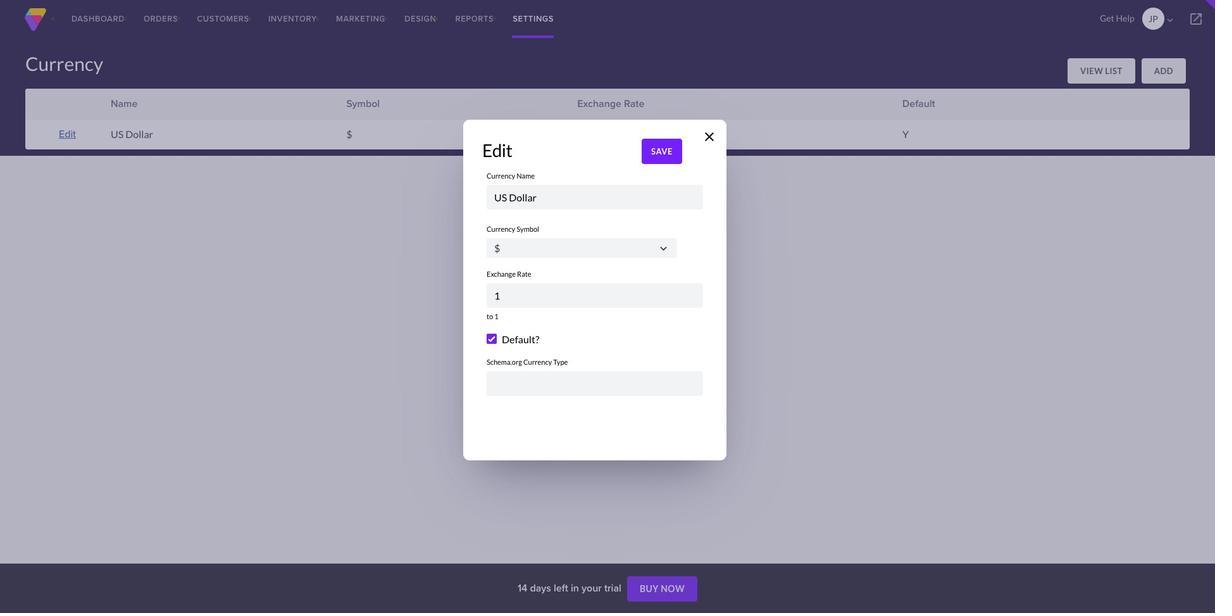 Task type: describe. For each thing, give the bounding box(es) containing it.
currency symbol
[[487, 225, 540, 233]]

orders
[[144, 13, 178, 25]]

Schema.org Currency Type text field
[[487, 371, 704, 396]]

to
[[487, 312, 494, 320]]

inventory
[[268, 13, 317, 25]]

 link
[[1178, 0, 1216, 38]]


[[657, 242, 671, 255]]

1 horizontal spatial exchange
[[578, 96, 622, 111]]

currency for currency
[[25, 52, 103, 75]]

0 horizontal spatial exchange rate
[[487, 269, 532, 278]]


[[1165, 15, 1177, 26]]

us dollar
[[111, 128, 153, 140]]

succeed online with volusion's shopping cart software image
[[23, 8, 48, 31]]

$
[[347, 128, 352, 140]]

1 horizontal spatial exchange rate
[[578, 96, 645, 111]]


[[1189, 11, 1205, 27]]

Currency Name text field
[[487, 185, 704, 209]]

save
[[652, 146, 673, 156]]

get
[[1101, 13, 1115, 23]]

currency for currency symbol
[[487, 225, 516, 233]]

clear
[[702, 129, 718, 144]]

buy now link
[[628, 576, 698, 602]]

0 vertical spatial rate
[[624, 96, 645, 111]]

default?
[[502, 333, 540, 345]]

0 horizontal spatial edit
[[59, 127, 76, 141]]

default
[[903, 96, 936, 111]]

edit link
[[59, 127, 76, 141]]

currency name
[[487, 171, 535, 180]]

get help
[[1101, 13, 1135, 23]]

0 horizontal spatial rate
[[517, 269, 532, 278]]

buy now
[[640, 583, 685, 594]]



Task type: locate. For each thing, give the bounding box(es) containing it.
rate
[[624, 96, 645, 111], [517, 269, 532, 278]]

1 horizontal spatial edit
[[483, 139, 513, 161]]

1 vertical spatial exchange rate
[[487, 269, 532, 278]]

marketing
[[336, 13, 386, 25]]

0 vertical spatial symbol
[[347, 96, 380, 111]]

customers
[[197, 13, 249, 25]]

us
[[111, 128, 124, 140]]

symbol down currency name
[[517, 225, 540, 233]]

jp
[[1149, 13, 1159, 24]]

add
[[1155, 66, 1174, 76]]

edit
[[59, 127, 76, 141], [483, 139, 513, 161]]

1 horizontal spatial rate
[[624, 96, 645, 111]]

1 vertical spatial rate
[[517, 269, 532, 278]]

view list
[[1081, 66, 1123, 76]]

dashboard
[[72, 13, 125, 25]]

save link
[[642, 138, 683, 164]]

name
[[111, 96, 138, 111], [517, 171, 535, 180]]

1 horizontal spatial symbol
[[517, 225, 540, 233]]

schema.org
[[487, 358, 522, 366]]

0 vertical spatial name
[[111, 96, 138, 111]]

name up us
[[111, 96, 138, 111]]

currency for currency name
[[487, 171, 516, 180]]

view list link
[[1068, 58, 1136, 84]]

1 vertical spatial name
[[517, 171, 535, 180]]

list
[[1106, 66, 1123, 76]]

1 horizontal spatial name
[[517, 171, 535, 180]]

buy
[[640, 583, 659, 594]]

currency left type
[[524, 358, 552, 366]]

reports
[[456, 13, 494, 25]]

0 vertical spatial exchange rate
[[578, 96, 645, 111]]

symbol
[[347, 96, 380, 111], [517, 225, 540, 233]]

currency down currency name
[[487, 225, 516, 233]]

to 1
[[487, 312, 499, 320]]

rate down currency symbol
[[517, 269, 532, 278]]

edit up currency name
[[483, 139, 513, 161]]

symbol up $
[[347, 96, 380, 111]]

add link
[[1142, 58, 1187, 84]]

help
[[1117, 13, 1135, 23]]

dashboard link
[[62, 0, 134, 38]]

1
[[495, 312, 499, 320]]

edit left us
[[59, 127, 76, 141]]

view
[[1081, 66, 1104, 76]]

exchange
[[578, 96, 622, 111], [487, 269, 516, 278]]

currency down succeed online with volusion's shopping cart software icon
[[25, 52, 103, 75]]

0 horizontal spatial name
[[111, 96, 138, 111]]

settings
[[513, 13, 554, 25]]

rate up save link at top
[[624, 96, 645, 111]]

None text field
[[487, 238, 677, 257]]

1 vertical spatial exchange
[[487, 269, 516, 278]]

0 horizontal spatial exchange
[[487, 269, 516, 278]]

name up currency symbol
[[517, 171, 535, 180]]

1 vertical spatial symbol
[[517, 225, 540, 233]]

0 horizontal spatial symbol
[[347, 96, 380, 111]]

currency up currency symbol
[[487, 171, 516, 180]]

schema.org currency type
[[487, 358, 568, 366]]

type
[[554, 358, 568, 366]]

y
[[903, 128, 909, 140]]

Exchange Rate text field
[[487, 283, 704, 307]]

dollar
[[126, 128, 153, 140]]

0 vertical spatial exchange
[[578, 96, 622, 111]]

currency
[[25, 52, 103, 75], [487, 171, 516, 180], [487, 225, 516, 233], [524, 358, 552, 366]]

design
[[405, 13, 437, 25]]

14
[[518, 581, 528, 595]]

exchange rate
[[578, 96, 645, 111], [487, 269, 532, 278]]

now
[[661, 583, 685, 594]]



Task type: vqa. For each thing, say whether or not it's contained in the screenshot.
"General variables" link
no



